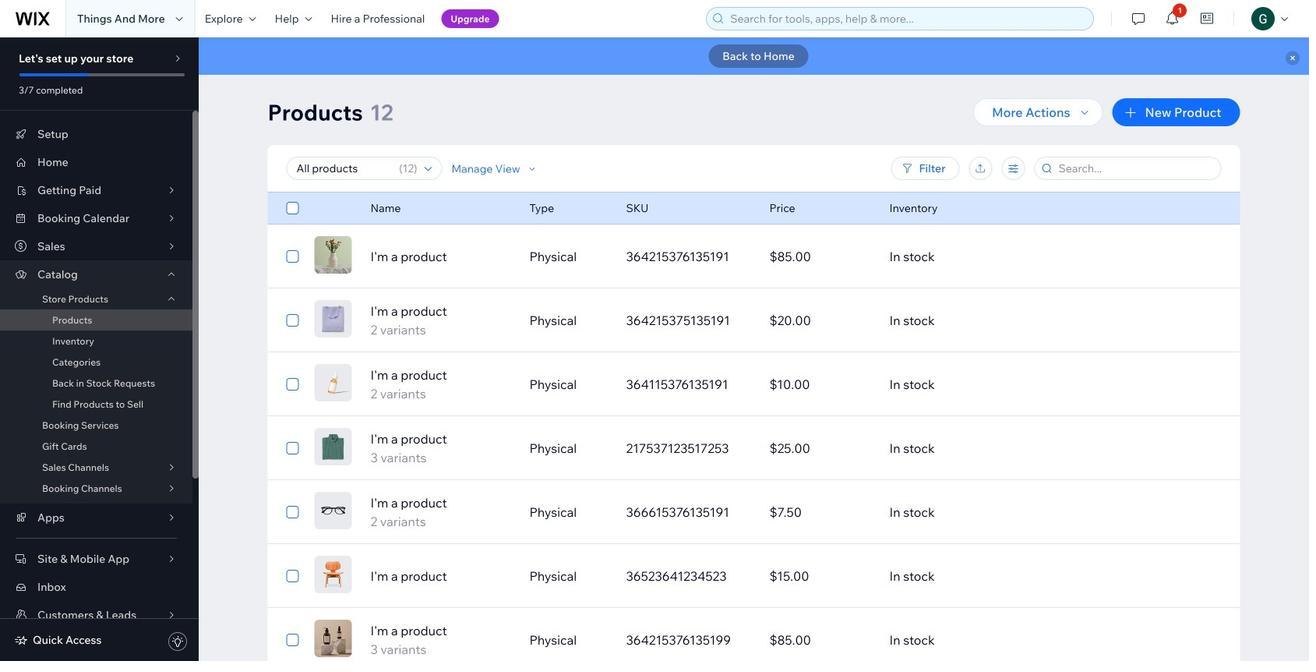 Task type: describe. For each thing, give the bounding box(es) containing it.
Search... field
[[1054, 157, 1216, 179]]

sidebar element
[[0, 37, 199, 661]]



Task type: locate. For each thing, give the bounding box(es) containing it.
Unsaved view field
[[292, 157, 394, 179]]

Search for tools, apps, help & more... field
[[726, 8, 1089, 30]]

None checkbox
[[286, 247, 299, 266], [286, 311, 299, 330], [286, 439, 299, 458], [286, 631, 299, 649], [286, 247, 299, 266], [286, 311, 299, 330], [286, 439, 299, 458], [286, 631, 299, 649]]

None checkbox
[[286, 199, 299, 217], [286, 375, 299, 394], [286, 503, 299, 521], [286, 567, 299, 585], [286, 199, 299, 217], [286, 375, 299, 394], [286, 503, 299, 521], [286, 567, 299, 585]]

alert
[[199, 37, 1310, 75]]



Task type: vqa. For each thing, say whether or not it's contained in the screenshot.
alert
yes



